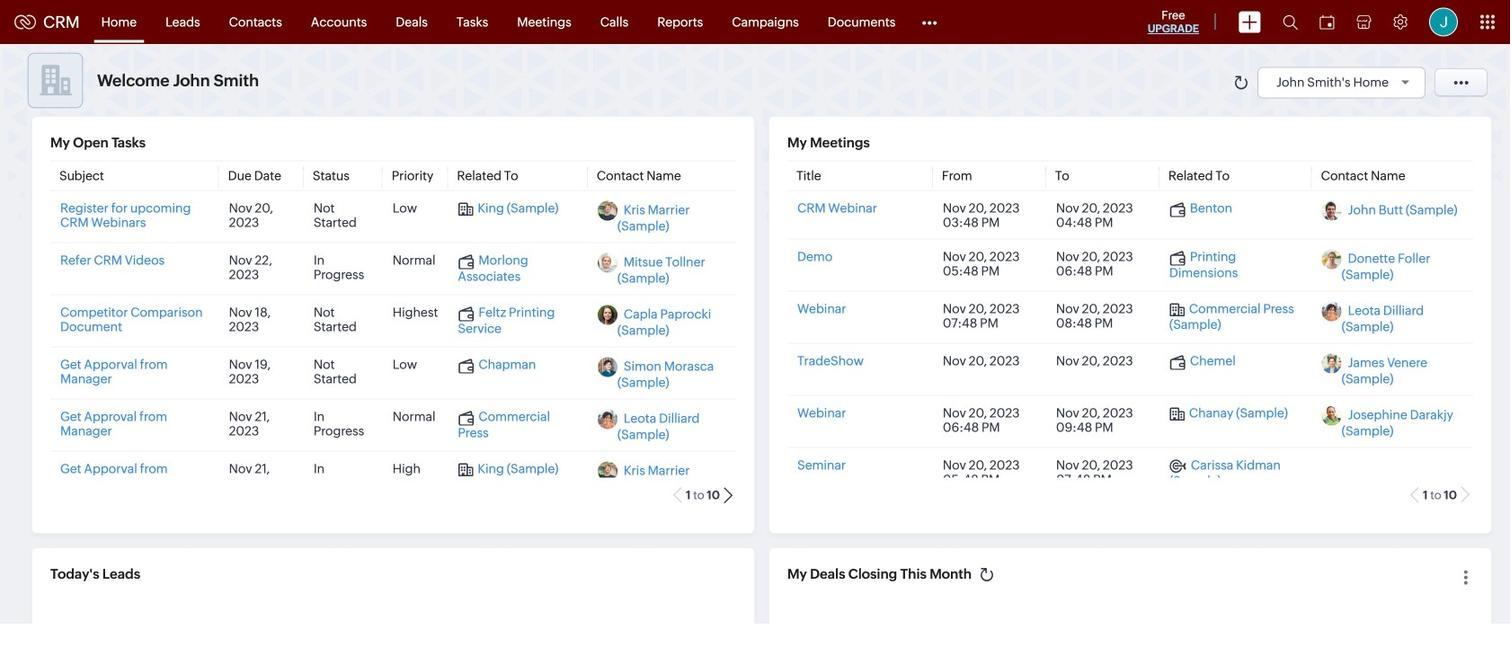 Task type: vqa. For each thing, say whether or not it's contained in the screenshot.
Search image
yes



Task type: locate. For each thing, give the bounding box(es) containing it.
logo image
[[14, 15, 36, 29]]

profile image
[[1429, 8, 1458, 36]]

profile element
[[1419, 0, 1469, 44]]

search image
[[1283, 14, 1298, 30]]

Other Modules field
[[910, 8, 949, 36]]



Task type: describe. For each thing, give the bounding box(es) containing it.
create menu image
[[1239, 11, 1261, 33]]

search element
[[1272, 0, 1309, 44]]

create menu element
[[1228, 0, 1272, 44]]

calendar image
[[1320, 15, 1335, 29]]



